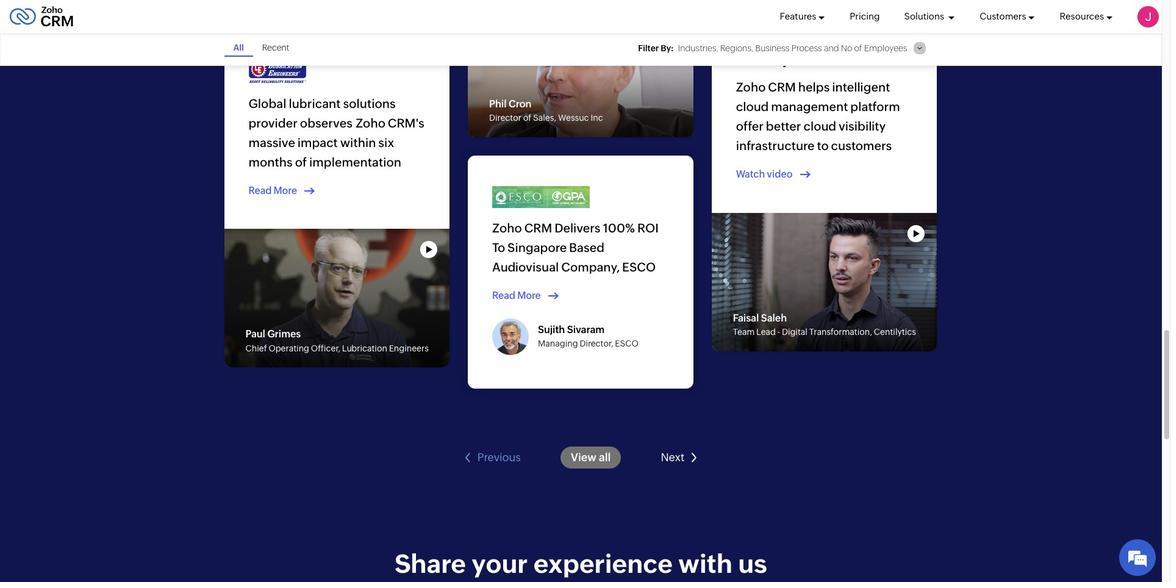 Task type: vqa. For each thing, say whether or not it's contained in the screenshot.
CRM home banner 'image'
no



Task type: describe. For each thing, give the bounding box(es) containing it.
solutions
[[343, 96, 396, 110]]

read more link for global lubricant solutions provider observes zoho crm's massive impact within six months of implementation
[[249, 184, 319, 198]]

-
[[778, 327, 780, 337]]

audiovisual
[[492, 260, 559, 274]]

faisal saleh team lead - digital transformation, centilytics
[[733, 312, 916, 337]]

us
[[738, 549, 768, 578]]

share
[[395, 549, 466, 578]]

offer
[[736, 119, 764, 133]]

engineers
[[389, 343, 429, 353]]

watch
[[736, 169, 765, 180]]

director
[[489, 113, 522, 123]]

paul grimes chief operating officer, lubrication engineers
[[246, 329, 429, 353]]

global
[[249, 96, 286, 110]]

features link
[[780, 0, 826, 34]]

customers
[[831, 139, 892, 153]]

read for global lubricant solutions provider observes zoho crm's massive impact within six months of implementation
[[249, 185, 272, 196]]

solutions link
[[905, 0, 956, 34]]

features
[[780, 11, 817, 22]]

your
[[472, 549, 528, 578]]

industries,
[[678, 43, 719, 53]]

all
[[599, 451, 611, 464]]

view
[[571, 451, 597, 464]]

faisal
[[733, 312, 759, 324]]

of inside phil cron director of sales, wessuc inc
[[523, 113, 532, 123]]

filter by: industries, regions, business process and no of employees
[[638, 43, 908, 53]]

paul grimes | zoho crm customer image
[[224, 229, 450, 367]]

digital
[[782, 327, 808, 337]]

solutions
[[905, 11, 946, 22]]

watch video link
[[736, 168, 814, 182]]

read more for global lubricant solutions provider observes zoho crm's massive impact within six months of implementation
[[249, 185, 297, 196]]

crm's
[[388, 116, 425, 130]]

read more link for zoho crm delivers 100% roi to singapore based audiovisual company, esco
[[492, 289, 562, 303]]

recent
[[262, 43, 290, 53]]

zoho crm logo image
[[9, 3, 74, 30]]

director,
[[580, 339, 614, 349]]

team
[[733, 327, 755, 337]]

of inside global lubricant solutions provider observes zoho crm's massive impact within six months of implementation
[[295, 155, 307, 169]]

no
[[841, 43, 853, 53]]

visibility
[[839, 119, 886, 133]]

100%
[[603, 221, 635, 235]]

intelligent
[[832, 80, 890, 94]]

faisal saleh | zoho crm customer image
[[712, 213, 937, 351]]

delivers
[[555, 221, 601, 235]]

management
[[771, 100, 848, 114]]

watch video
[[736, 169, 793, 180]]

better
[[766, 119, 802, 133]]

centilytics
[[874, 327, 916, 337]]

lead
[[757, 327, 776, 337]]

0 horizontal spatial cloud
[[736, 100, 769, 114]]

helps
[[799, 80, 830, 94]]

filter
[[638, 43, 659, 53]]

provider
[[249, 116, 298, 130]]

company,
[[562, 260, 620, 274]]

customers
[[980, 11, 1027, 22]]

based
[[569, 240, 605, 254]]

lubrication
[[342, 343, 387, 353]]

video
[[767, 169, 793, 180]]

to
[[492, 240, 505, 254]]

phil cron director of sales, wessuc inc
[[489, 98, 603, 123]]

managing
[[538, 339, 578, 349]]

lubricant
[[289, 96, 341, 110]]

singapore
[[508, 240, 567, 254]]

regions,
[[721, 43, 754, 53]]



Task type: locate. For each thing, give the bounding box(es) containing it.
1 vertical spatial esco
[[615, 339, 639, 349]]

james peterson image
[[1138, 6, 1159, 27]]

cloud up offer
[[736, 100, 769, 114]]

1 horizontal spatial read more
[[492, 290, 541, 301]]

read more link
[[249, 184, 319, 198], [492, 289, 562, 303]]

phil cron | zoho crm customer image
[[468, 0, 694, 137]]

sales,
[[533, 113, 557, 123]]

previous
[[478, 451, 521, 464]]

0 horizontal spatial read more link
[[249, 184, 319, 198]]

business
[[756, 43, 790, 53]]

sujith
[[538, 324, 565, 336]]

platform
[[851, 100, 900, 114]]

1 vertical spatial crm
[[525, 221, 552, 235]]

roi
[[638, 221, 659, 235]]

experience
[[534, 549, 673, 578]]

observes zoho
[[300, 116, 386, 130]]

0 vertical spatial esco
[[622, 260, 656, 274]]

0 vertical spatial zoho
[[736, 80, 766, 94]]

0 horizontal spatial more
[[274, 185, 297, 196]]

inc
[[591, 113, 603, 123]]

next
[[661, 451, 685, 464]]

crm left helps
[[768, 80, 796, 94]]

read more for zoho crm delivers 100% roi to singapore based audiovisual company, esco
[[492, 290, 541, 301]]

esco inside zoho crm delivers 100% roi to singapore based audiovisual company, esco
[[622, 260, 656, 274]]

1 horizontal spatial crm
[[768, 80, 796, 94]]

esco inside sujith sivaram managing director, esco
[[615, 339, 639, 349]]

crm
[[768, 80, 796, 94], [525, 221, 552, 235]]

employees
[[865, 43, 908, 53]]

by:
[[661, 43, 674, 53]]

0 vertical spatial read more
[[249, 185, 297, 196]]

zoho for zoho crm helps intelligent cloud management platform offer better cloud visibility infrastructure to customers
[[736, 80, 766, 94]]

zoho up offer
[[736, 80, 766, 94]]

0 vertical spatial read more link
[[249, 184, 319, 198]]

operating
[[269, 343, 309, 353]]

read more down audiovisual
[[492, 290, 541, 301]]

read for zoho crm delivers 100% roi to singapore based audiovisual company, esco
[[492, 290, 516, 301]]

crm inside zoho crm delivers 100% roi to singapore based audiovisual company, esco
[[525, 221, 552, 235]]

crm for delivers
[[525, 221, 552, 235]]

1 horizontal spatial cloud
[[804, 119, 837, 133]]

more down audiovisual
[[518, 290, 541, 301]]

read down audiovisual
[[492, 290, 516, 301]]

to
[[817, 139, 829, 153]]

0 vertical spatial more
[[274, 185, 297, 196]]

resources link
[[1060, 0, 1114, 34]]

grimes
[[267, 329, 301, 340]]

1 vertical spatial more
[[518, 290, 541, 301]]

zoho crm delivers 100% roi to singapore based audiovisual company, esco
[[492, 221, 659, 274]]

more
[[274, 185, 297, 196], [518, 290, 541, 301]]

1 vertical spatial of
[[523, 113, 532, 123]]

1 vertical spatial zoho
[[492, 221, 522, 235]]

zoho inside zoho crm delivers 100% roi to singapore based audiovisual company, esco
[[492, 221, 522, 235]]

crm for helps
[[768, 80, 796, 94]]

0 horizontal spatial of
[[295, 155, 307, 169]]

of right no
[[855, 43, 863, 53]]

esco down roi
[[622, 260, 656, 274]]

cloud up to
[[804, 119, 837, 133]]

0 horizontal spatial zoho
[[492, 221, 522, 235]]

zoho for zoho crm delivers 100% roi to singapore based audiovisual company, esco
[[492, 221, 522, 235]]

esco
[[622, 260, 656, 274], [615, 339, 639, 349]]

crm inside zoho crm helps intelligent cloud management platform offer better cloud visibility infrastructure to customers
[[768, 80, 796, 94]]

more down months
[[274, 185, 297, 196]]

read more link down audiovisual
[[492, 289, 562, 303]]

read
[[249, 185, 272, 196], [492, 290, 516, 301]]

0 vertical spatial read
[[249, 185, 272, 196]]

0 vertical spatial of
[[855, 43, 863, 53]]

0 horizontal spatial read
[[249, 185, 272, 196]]

phil
[[489, 98, 507, 110]]

pricing link
[[850, 0, 880, 34]]

0 vertical spatial crm
[[768, 80, 796, 94]]

1 horizontal spatial of
[[523, 113, 532, 123]]

sujith sivaram managing director, esco
[[538, 324, 639, 349]]

view all
[[571, 451, 611, 464]]

saleh
[[761, 312, 787, 324]]

2 horizontal spatial of
[[855, 43, 863, 53]]

1 horizontal spatial zoho
[[736, 80, 766, 94]]

process
[[792, 43, 822, 53]]

officer,
[[311, 343, 340, 353]]

0 horizontal spatial crm
[[525, 221, 552, 235]]

chief
[[246, 343, 267, 353]]

months
[[249, 155, 293, 169]]

0 vertical spatial cloud
[[736, 100, 769, 114]]

read down months
[[249, 185, 272, 196]]

share your experience with us
[[395, 549, 768, 578]]

1 vertical spatial cloud
[[804, 119, 837, 133]]

more for zoho crm delivers 100% roi to singapore based audiovisual company, esco
[[518, 290, 541, 301]]

global lubricant solutions provider observes zoho crm's massive impact within six months of implementation
[[249, 96, 425, 169]]

paul
[[246, 329, 265, 340]]

zoho
[[736, 80, 766, 94], [492, 221, 522, 235]]

of inside filter by: industries, regions, business process and no of employees
[[855, 43, 863, 53]]

and
[[824, 43, 839, 53]]

cron
[[509, 98, 532, 110]]

esco right the director,
[[615, 339, 639, 349]]

all
[[233, 43, 244, 53]]

sivaram
[[567, 324, 605, 336]]

read more link down months
[[249, 184, 319, 198]]

1 vertical spatial read more
[[492, 290, 541, 301]]

1 horizontal spatial read
[[492, 290, 516, 301]]

read more down months
[[249, 185, 297, 196]]

1 horizontal spatial more
[[518, 290, 541, 301]]

zoho inside zoho crm helps intelligent cloud management platform offer better cloud visibility infrastructure to customers
[[736, 80, 766, 94]]

resources
[[1060, 11, 1104, 22]]

massive
[[249, 135, 295, 149]]

with
[[679, 549, 733, 578]]

0 horizontal spatial read more
[[249, 185, 297, 196]]

zoho crm helps intelligent cloud management platform offer better cloud visibility infrastructure to customers
[[736, 80, 900, 153]]

2 vertical spatial of
[[295, 155, 307, 169]]

of
[[855, 43, 863, 53], [523, 113, 532, 123], [295, 155, 307, 169]]

implementation
[[309, 155, 401, 169]]

read more
[[249, 185, 297, 196], [492, 290, 541, 301]]

crm up singapore
[[525, 221, 552, 235]]

wessuc
[[558, 113, 589, 123]]

of down impact
[[295, 155, 307, 169]]

1 vertical spatial read more link
[[492, 289, 562, 303]]

within
[[340, 135, 376, 149]]

pricing
[[850, 11, 880, 22]]

of down cron
[[523, 113, 532, 123]]

impact
[[298, 135, 338, 149]]

transformation,
[[810, 327, 873, 337]]

infrastructure
[[736, 139, 815, 153]]

cloud
[[736, 100, 769, 114], [804, 119, 837, 133]]

six
[[379, 135, 394, 149]]

more for global lubricant solutions provider observes zoho crm's massive impact within six months of implementation
[[274, 185, 297, 196]]

zoho up to
[[492, 221, 522, 235]]

1 horizontal spatial read more link
[[492, 289, 562, 303]]

1 vertical spatial read
[[492, 290, 516, 301]]



